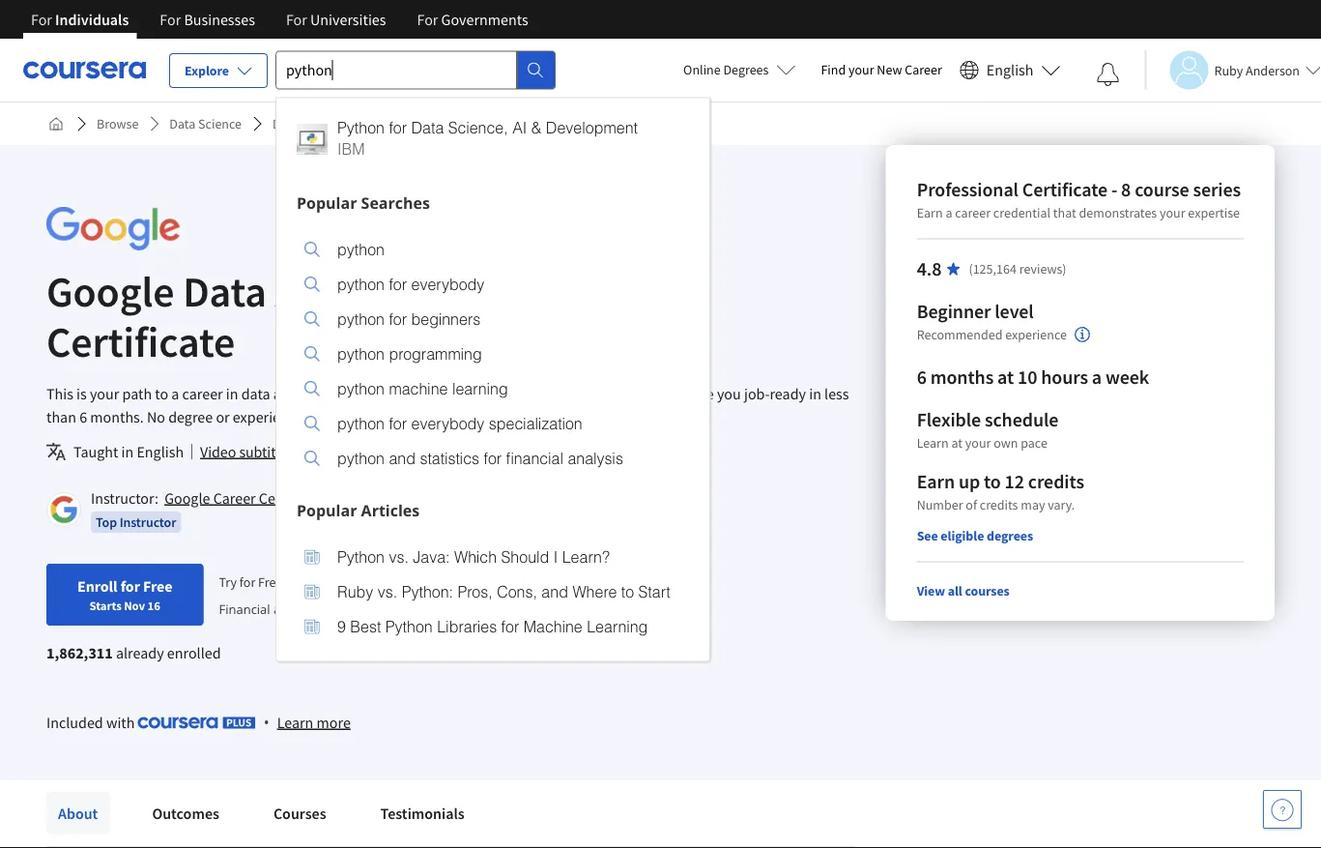 Task type: locate. For each thing, give the bounding box(es) containing it.
0 vertical spatial earn
[[917, 204, 943, 221]]

explore
[[185, 62, 229, 79]]

earn up 4.8
[[917, 204, 943, 221]]

0 vertical spatial certificate
[[1023, 177, 1108, 202]]

demonstrates
[[1080, 204, 1158, 221]]

1 vertical spatial career
[[182, 384, 223, 403]]

taught
[[73, 442, 118, 461]]

for down program,
[[389, 414, 407, 432]]

financial aid available button
[[219, 600, 346, 617]]

for individuals
[[31, 10, 129, 29]]

career right new
[[905, 61, 943, 78]]

job-
[[745, 384, 770, 403]]

2 horizontal spatial a
[[1093, 365, 1102, 389]]

career up degree
[[182, 384, 223, 403]]

ruby left anderson at the top right
[[1215, 61, 1244, 79]]

1 horizontal spatial english
[[987, 60, 1034, 80]]

at
[[998, 365, 1015, 389], [952, 434, 963, 452]]

your left own
[[966, 434, 992, 452]]

python inside the python for data science, ai & development ibm
[[338, 118, 385, 136]]

to up no
[[155, 384, 168, 403]]

experience
[[1006, 326, 1068, 344], [233, 407, 303, 426]]

your inside professional certificate - 8 course series earn a career credential that demonstrates your expertise
[[1160, 204, 1186, 221]]

1 earn from the top
[[917, 204, 943, 221]]

python up start
[[338, 548, 385, 566]]

for up python for beginners
[[389, 275, 407, 293]]

earn up number on the right bottom of the page
[[917, 469, 955, 494]]

view all courses link
[[917, 582, 1010, 600]]

google down google image at the top left of the page
[[46, 264, 175, 318]]

certificate up credential
[[1023, 177, 1108, 202]]

python down the required.
[[338, 449, 385, 467]]

1 horizontal spatial ruby
[[1215, 61, 1244, 79]]

a left credential
[[946, 204, 953, 221]]

0 horizontal spatial a
[[172, 384, 179, 403]]

python
[[338, 118, 385, 136], [338, 548, 385, 566], [386, 617, 433, 635]]

2 for from the left
[[160, 10, 181, 29]]

suggestion image image for python and statistics for financial analysis
[[305, 451, 320, 466]]

your down course
[[1160, 204, 1186, 221]]

demand
[[535, 384, 589, 403]]

2 everybody from the top
[[411, 414, 485, 432]]

at left 10
[[998, 365, 1015, 389]]

learn down flexible
[[917, 434, 949, 452]]

2 python from the top
[[338, 275, 385, 293]]

popular left the 'articles'
[[297, 499, 357, 520]]

1 vertical spatial python
[[338, 548, 385, 566]]

everybody for python for everybody
[[411, 275, 485, 293]]

career left credential
[[956, 204, 991, 221]]

vs. for ruby
[[378, 583, 398, 601]]

to inside this is your path to a career in data analytics. in this program, you'll learn in-demand skills that will have you job-ready in less than 6 months. no degree or experience required.
[[155, 384, 168, 403]]

for up nov on the left bottom
[[121, 576, 140, 596]]

ruby anderson
[[1215, 61, 1301, 79]]

1 vertical spatial english
[[137, 442, 184, 461]]

science
[[198, 115, 242, 132]]

0 horizontal spatial and
[[389, 449, 416, 467]]

0 horizontal spatial learn
[[277, 713, 314, 732]]

eligible
[[941, 527, 985, 544]]

statistics
[[420, 449, 480, 467]]

12
[[1005, 469, 1025, 494]]

9 best python libraries for machine learning
[[338, 617, 648, 635]]

in
[[226, 384, 238, 403], [810, 384, 822, 403], [121, 442, 134, 461]]

coursera image
[[23, 54, 146, 85]]

which
[[454, 548, 497, 566]]

4 for from the left
[[417, 10, 438, 29]]

1 vertical spatial popular
[[297, 499, 357, 520]]

suggestion image image for python programming
[[305, 346, 320, 362]]

python machine learning
[[338, 380, 508, 397]]

7 python from the top
[[338, 449, 385, 467]]

in
[[338, 384, 351, 403]]

professional inside professional certificate - 8 course series earn a career credential that demonstrates your expertise
[[917, 177, 1019, 202]]

0 vertical spatial professional
[[917, 177, 1019, 202]]

1 vertical spatial google
[[165, 488, 210, 508]]

best
[[350, 617, 381, 635]]

0 vertical spatial python
[[338, 118, 385, 136]]

your right the 'is'
[[90, 384, 119, 403]]

0 horizontal spatial career
[[182, 384, 223, 403]]

available up 9
[[295, 600, 346, 617]]

google inside google data analytics professional certificate
[[46, 264, 175, 318]]

1 horizontal spatial certificate
[[1023, 177, 1108, 202]]

suggestion image image for python machine learning
[[305, 381, 320, 396]]

at down flexible
[[952, 434, 963, 452]]

list box containing python
[[277, 220, 710, 493]]

for right the try
[[240, 573, 256, 591]]

4 python from the top
[[338, 345, 385, 363]]

6 right than
[[79, 407, 87, 426]]

that inside professional certificate - 8 course series earn a career credential that demonstrates your expertise
[[1054, 204, 1077, 221]]

enroll inside try for free: enroll to start your 7-day full access free trial financial aid available
[[289, 573, 322, 591]]

a up degree
[[172, 384, 179, 403]]

week
[[1106, 365, 1150, 389]]

earn up to 12 credits
[[917, 469, 1085, 494]]

everybody
[[411, 275, 485, 293], [411, 414, 485, 432]]

credits up vary.
[[1029, 469, 1085, 494]]

articles
[[361, 499, 420, 520]]

experience inside this is your path to a career in data analytics. in this program, you'll learn in-demand skills that will have you job-ready in less than 6 months. no degree or experience required.
[[233, 407, 303, 426]]

0 horizontal spatial professional
[[449, 264, 675, 318]]

data
[[170, 115, 196, 132], [273, 115, 299, 132], [411, 118, 444, 136], [183, 264, 267, 318]]

1 horizontal spatial career
[[905, 61, 943, 78]]

more
[[317, 713, 351, 732]]

2 popular from the top
[[297, 499, 357, 520]]

0 horizontal spatial 6
[[79, 407, 87, 426]]

1 vertical spatial learn
[[277, 713, 314, 732]]

1,862,311
[[46, 643, 113, 662]]

1 vertical spatial 6
[[79, 407, 87, 426]]

1 horizontal spatial 6
[[917, 365, 927, 389]]

for for python for everybody
[[389, 275, 407, 293]]

0 horizontal spatial english
[[137, 442, 184, 461]]

1 vertical spatial at
[[952, 434, 963, 452]]

1 vertical spatial that
[[628, 384, 654, 403]]

0 horizontal spatial career
[[213, 488, 256, 508]]

suggestion image image
[[297, 124, 328, 155], [305, 242, 320, 257], [305, 277, 320, 292], [305, 311, 320, 327], [305, 346, 320, 362], [305, 381, 320, 396], [305, 416, 320, 431], [305, 451, 320, 466], [305, 549, 320, 565], [305, 584, 320, 600], [305, 619, 320, 634]]

0 vertical spatial career
[[956, 204, 991, 221]]

have
[[683, 384, 714, 403]]

skills
[[592, 384, 625, 403]]

1 vertical spatial career
[[213, 488, 256, 508]]

autocomplete results list box
[[276, 97, 711, 662]]

1 list box from the top
[[277, 220, 710, 493]]

0 vertical spatial career
[[905, 61, 943, 78]]

6
[[917, 365, 927, 389], [79, 407, 87, 426]]

and left statistics
[[389, 449, 416, 467]]

0 vertical spatial popular
[[297, 192, 357, 213]]

6 python from the top
[[338, 414, 385, 432]]

professional inside google data analytics professional certificate
[[449, 264, 675, 318]]

a for this is your path to a career in data analytics. in this program, you'll learn in-demand skills that will have you job-ready in less than 6 months. no degree or experience required.
[[172, 384, 179, 403]]

a inside this is your path to a career in data analytics. in this program, you'll learn in-demand skills that will have you job-ready in less than 6 months. no degree or experience required.
[[172, 384, 179, 403]]

for down what do you want to learn? text field
[[389, 118, 407, 136]]

credits down earn up to 12 credits
[[980, 496, 1019, 513]]

enroll up starts
[[77, 576, 118, 596]]

for
[[31, 10, 52, 29], [160, 10, 181, 29], [286, 10, 307, 29], [417, 10, 438, 29]]

1 horizontal spatial and
[[542, 583, 569, 601]]

python up this
[[338, 345, 385, 363]]

learn?
[[563, 548, 610, 566]]

about
[[58, 804, 98, 823]]

hours
[[1042, 365, 1089, 389]]

for up python programming
[[389, 310, 407, 328]]

1 horizontal spatial a
[[946, 204, 953, 221]]

career down video
[[213, 488, 256, 508]]

1 vertical spatial earn
[[917, 469, 955, 494]]

list box containing python vs. java: which should i learn?
[[277, 528, 710, 661]]

for
[[389, 118, 407, 136], [389, 275, 407, 293], [389, 310, 407, 328], [389, 414, 407, 432], [484, 449, 502, 467], [240, 573, 256, 591], [121, 576, 140, 596], [501, 617, 520, 635]]

suggestion image image for 9 best python libraries for machine learning
[[305, 619, 320, 634]]

for for python for data science, ai & development ibm
[[389, 118, 407, 136]]

python down this
[[338, 414, 385, 432]]

suggestion image image for python
[[305, 242, 320, 257]]

months.
[[90, 407, 144, 426]]

python down the 'python:'
[[386, 617, 433, 635]]

vs. up 7- on the bottom left of page
[[389, 548, 409, 566]]

3 python from the top
[[338, 310, 385, 328]]

available inside try for free: enroll to start your 7-day full access free trial financial aid available
[[295, 600, 346, 617]]

python programming
[[338, 345, 482, 363]]

popular
[[297, 192, 357, 213], [297, 499, 357, 520]]

python
[[338, 240, 385, 258], [338, 275, 385, 293], [338, 310, 385, 328], [338, 345, 385, 363], [338, 380, 385, 397], [338, 414, 385, 432], [338, 449, 385, 467]]

for for individuals
[[31, 10, 52, 29]]

1 vertical spatial ruby
[[338, 583, 374, 601]]

list box
[[277, 220, 710, 493], [277, 528, 710, 661]]

in left data
[[226, 384, 238, 403]]

to left start
[[325, 573, 337, 591]]

degrees
[[987, 527, 1034, 544]]

1 horizontal spatial that
[[1054, 204, 1077, 221]]

this
[[354, 384, 378, 403]]

in-
[[518, 384, 535, 403]]

1 horizontal spatial professional
[[917, 177, 1019, 202]]

a left week
[[1093, 365, 1102, 389]]

1 for from the left
[[31, 10, 52, 29]]

0 vertical spatial at
[[998, 365, 1015, 389]]

1 horizontal spatial enroll
[[289, 573, 322, 591]]

1 vertical spatial experience
[[233, 407, 303, 426]]

1 popular from the top
[[297, 192, 357, 213]]

6 left 'months'
[[917, 365, 927, 389]]

•
[[264, 712, 270, 733]]

1 horizontal spatial learn
[[917, 434, 949, 452]]

machine
[[524, 617, 583, 635]]

number of credits may vary.
[[917, 496, 1076, 513]]

your left 7- on the bottom left of page
[[368, 573, 393, 591]]

python for python programming
[[338, 345, 385, 363]]

0 horizontal spatial enroll
[[77, 576, 118, 596]]

popular articles
[[297, 499, 420, 520]]

career
[[905, 61, 943, 78], [213, 488, 256, 508]]

1 everybody from the top
[[411, 275, 485, 293]]

ruby
[[1215, 61, 1244, 79], [338, 583, 374, 601]]

video subtitles available
[[200, 442, 354, 461]]

0 vertical spatial everybody
[[411, 275, 485, 293]]

5 python from the top
[[338, 380, 385, 397]]

0 horizontal spatial that
[[628, 384, 654, 403]]

beginners
[[411, 310, 481, 328]]

1 vertical spatial certificate
[[46, 314, 235, 368]]

google up instructor
[[165, 488, 210, 508]]

new
[[877, 61, 903, 78]]

ruby up best
[[338, 583, 374, 601]]

certificate up path
[[46, 314, 235, 368]]

0 vertical spatial credits
[[1029, 469, 1085, 494]]

0 horizontal spatial ruby
[[338, 583, 374, 601]]

suggestion image image for python vs. java: which should i learn?
[[305, 549, 320, 565]]

list box for popular searches
[[277, 220, 710, 493]]

1 horizontal spatial credits
[[1029, 469, 1085, 494]]

for down ruby vs. python: pros, cons, and where to start
[[501, 617, 520, 635]]

in right taught on the bottom left of page
[[121, 442, 134, 461]]

for left governments
[[417, 10, 438, 29]]

0 vertical spatial list box
[[277, 220, 710, 493]]

popular for popular searches
[[297, 192, 357, 213]]

0 horizontal spatial certificate
[[46, 314, 235, 368]]

0 vertical spatial experience
[[1006, 326, 1068, 344]]

for left the businesses
[[160, 10, 181, 29]]

1 horizontal spatial career
[[956, 204, 991, 221]]

1 vertical spatial available
[[295, 600, 346, 617]]

1 python from the top
[[338, 240, 385, 258]]

see
[[917, 527, 939, 544]]

this
[[46, 384, 73, 403]]

1 vertical spatial everybody
[[411, 414, 485, 432]]

0 vertical spatial available
[[297, 442, 354, 461]]

1 vertical spatial professional
[[449, 264, 675, 318]]

data science
[[170, 115, 242, 132]]

python for python for data science, ai & development ibm
[[338, 118, 385, 136]]

&
[[532, 118, 542, 136]]

0 vertical spatial google
[[46, 264, 175, 318]]

python up ibm
[[338, 118, 385, 136]]

for left universities on the left of page
[[286, 10, 307, 29]]

0 vertical spatial vs.
[[389, 548, 409, 566]]

data inside "link"
[[170, 115, 196, 132]]

for inside the python for data science, ai & development ibm
[[389, 118, 407, 136]]

6 months at 10 hours a week
[[917, 365, 1150, 389]]

google career certificates image
[[49, 495, 78, 524]]

0 vertical spatial english
[[987, 60, 1034, 80]]

that right credential
[[1054, 204, 1077, 221]]

to left 'start'
[[622, 583, 635, 601]]

a
[[946, 204, 953, 221], [1093, 365, 1102, 389], [172, 384, 179, 403]]

enroll right free:
[[289, 573, 322, 591]]

video
[[200, 442, 236, 461]]

to inside try for free: enroll to start your 7-day full access free trial financial aid available
[[325, 573, 337, 591]]

0 horizontal spatial at
[[952, 434, 963, 452]]

learning
[[587, 617, 648, 635]]

english inside button
[[987, 60, 1034, 80]]

1 vertical spatial vs.
[[378, 583, 398, 601]]

6 inside this is your path to a career in data analytics. in this program, you'll learn in-demand skills that will have you job-ready in less than 6 months. no degree or experience required.
[[79, 407, 87, 426]]

no
[[147, 407, 165, 426]]

ruby inside list box
[[338, 583, 374, 601]]

2 vertical spatial python
[[386, 617, 433, 635]]

enroll
[[289, 573, 322, 591], [77, 576, 118, 596]]

learn inside flexible schedule learn at your own pace
[[917, 434, 949, 452]]

for businesses
[[160, 10, 255, 29]]

may
[[1021, 496, 1046, 513]]

google inside the instructor: google career certificates top instructor
[[165, 488, 210, 508]]

learn right •
[[277, 713, 314, 732]]

vs. left day
[[378, 583, 398, 601]]

python up python for beginners
[[338, 275, 385, 293]]

0 vertical spatial and
[[389, 449, 416, 467]]

everybody down the you'll at the top left of page
[[411, 414, 485, 432]]

pros,
[[458, 583, 493, 601]]

experience down data
[[233, 407, 303, 426]]

path
[[122, 384, 152, 403]]

instructor
[[120, 513, 176, 531]]

degrees
[[724, 61, 769, 78]]

view all courses
[[917, 582, 1010, 600]]

searches
[[361, 192, 430, 213]]

0 vertical spatial learn
[[917, 434, 949, 452]]

python up python programming
[[338, 310, 385, 328]]

everybody up beginners
[[411, 275, 485, 293]]

that left will
[[628, 384, 654, 403]]

coursera plus image
[[138, 717, 256, 729]]

0 vertical spatial that
[[1054, 204, 1077, 221]]

0 vertical spatial ruby
[[1215, 61, 1244, 79]]

testimonials link
[[369, 792, 477, 835]]

for inside try for free: enroll to start your 7-day full access free trial financial aid available
[[240, 573, 256, 591]]

courses
[[966, 582, 1010, 600]]

popular down ibm
[[297, 192, 357, 213]]

about link
[[46, 792, 110, 835]]

already
[[116, 643, 164, 662]]

3 for from the left
[[286, 10, 307, 29]]

0 vertical spatial 6
[[917, 365, 927, 389]]

career
[[956, 204, 991, 221], [182, 384, 223, 403]]

ruby inside popup button
[[1215, 61, 1244, 79]]

1 vertical spatial list box
[[277, 528, 710, 661]]

python up analytics
[[338, 240, 385, 258]]

your inside flexible schedule learn at your own pace
[[966, 434, 992, 452]]

for left 'individuals'
[[31, 10, 52, 29]]

in left less
[[810, 384, 822, 403]]

python for python for everybody
[[338, 275, 385, 293]]

and right trial
[[542, 583, 569, 601]]

python up the required.
[[338, 380, 385, 397]]

1 vertical spatial credits
[[980, 496, 1019, 513]]

that inside this is your path to a career in data analytics. in this program, you'll learn in-demand skills that will have you job-ready in less than 6 months. no degree or experience required.
[[628, 384, 654, 403]]

available down the required.
[[297, 442, 354, 461]]

nov
[[124, 598, 145, 613]]

learning
[[452, 380, 508, 397]]

your right find
[[849, 61, 875, 78]]

for inside enroll for free starts nov 16
[[121, 576, 140, 596]]

0 horizontal spatial experience
[[233, 407, 303, 426]]

experience down level at the right top
[[1006, 326, 1068, 344]]

None search field
[[276, 51, 711, 662]]

python for python vs. java: which should i learn?
[[338, 548, 385, 566]]

2 list box from the top
[[277, 528, 710, 661]]

none search field containing popular searches
[[276, 51, 711, 662]]

or
[[216, 407, 230, 426]]



Task type: describe. For each thing, give the bounding box(es) containing it.
individuals
[[55, 10, 129, 29]]

python for everybody
[[338, 275, 485, 293]]

will
[[657, 384, 680, 403]]

python for python and statistics for financial analysis
[[338, 449, 385, 467]]

help center image
[[1272, 798, 1295, 821]]

python for python
[[338, 240, 385, 258]]

i
[[554, 548, 558, 566]]

recommended
[[917, 326, 1003, 344]]

financial
[[219, 600, 270, 617]]

analysis
[[302, 115, 348, 132]]

reviews)
[[1020, 260, 1067, 278]]

certificate inside google data analytics professional certificate
[[46, 314, 235, 368]]

career inside this is your path to a career in data analytics. in this program, you'll learn in-demand skills that will have you job-ready in less than 6 months. no degree or experience required.
[[182, 384, 223, 403]]

data
[[241, 384, 270, 403]]

specialization
[[489, 414, 583, 432]]

for for try for free: enroll to start your 7-day full access free trial financial aid available
[[240, 573, 256, 591]]

data inside the python for data science, ai & development ibm
[[411, 118, 444, 136]]

trial
[[515, 573, 538, 591]]

level
[[995, 299, 1034, 323]]

python and statistics for financial analysis
[[338, 449, 624, 467]]

top
[[96, 513, 117, 531]]

9
[[338, 617, 346, 635]]

What do you want to learn? text field
[[276, 51, 517, 89]]

analytics.
[[273, 384, 335, 403]]

python for python for everybody specialization
[[338, 414, 385, 432]]

ruby anderson button
[[1145, 51, 1322, 89]]

1 horizontal spatial at
[[998, 365, 1015, 389]]

2 earn from the top
[[917, 469, 955, 494]]

home image
[[48, 116, 64, 132]]

python for data science, ai & development ibm
[[338, 118, 638, 158]]

google image
[[46, 207, 180, 250]]

programming
[[389, 345, 482, 363]]

career inside the instructor: google career certificates top instructor
[[213, 488, 256, 508]]

beginner level
[[917, 299, 1034, 323]]

instructor:
[[91, 488, 159, 508]]

information about difficulty level pre-requisites. image
[[1075, 327, 1091, 342]]

python for beginners
[[338, 310, 481, 328]]

everybody for python for everybody specialization
[[411, 414, 485, 432]]

python for everybody specialization
[[338, 414, 583, 432]]

career inside professional certificate - 8 course series earn a career credential that demonstrates your expertise
[[956, 204, 991, 221]]

instructor: google career certificates top instructor
[[91, 488, 332, 531]]

program,
[[381, 384, 440, 403]]

flexible schedule learn at your own pace
[[917, 408, 1059, 452]]

online degrees
[[684, 61, 769, 78]]

starts
[[90, 598, 122, 613]]

included
[[46, 713, 103, 732]]

to left 12 at the right bottom of the page
[[984, 469, 1002, 494]]

popular for popular articles
[[297, 499, 357, 520]]

for for enroll for free starts nov 16
[[121, 576, 140, 596]]

to inside list box
[[622, 583, 635, 601]]

flexible
[[917, 408, 982, 432]]

available inside button
[[297, 442, 354, 461]]

a inside professional certificate - 8 course series earn a career credential that demonstrates your expertise
[[946, 204, 953, 221]]

banner navigation
[[15, 0, 544, 39]]

browse link
[[89, 106, 146, 141]]

online degrees button
[[668, 48, 812, 91]]

you'll
[[443, 384, 479, 403]]

python for python machine learning
[[338, 380, 385, 397]]

certificate inside professional certificate - 8 course series earn a career credential that demonstrates your expertise
[[1023, 177, 1108, 202]]

for for universities
[[286, 10, 307, 29]]

pace
[[1021, 434, 1048, 452]]

learn
[[482, 384, 515, 403]]

(125,164
[[969, 260, 1017, 278]]

ai
[[513, 118, 527, 136]]

enroll inside enroll for free starts nov 16
[[77, 576, 118, 596]]

degree
[[168, 407, 213, 426]]

course
[[1135, 177, 1190, 202]]

find your new career link
[[812, 58, 952, 82]]

see eligible degrees button
[[917, 526, 1034, 545]]

0 horizontal spatial in
[[121, 442, 134, 461]]

should
[[501, 548, 550, 566]]

outcomes link
[[141, 792, 231, 835]]

1 vertical spatial and
[[542, 583, 569, 601]]

show notifications image
[[1097, 63, 1120, 86]]

development
[[546, 118, 638, 136]]

series
[[1194, 177, 1242, 202]]

subtitles
[[239, 442, 294, 461]]

earn inside professional certificate - 8 course series earn a career credential that demonstrates your expertise
[[917, 204, 943, 221]]

see eligible degrees
[[917, 527, 1034, 544]]

for left financial
[[484, 449, 502, 467]]

up
[[959, 469, 981, 494]]

learn more link
[[277, 711, 351, 734]]

of
[[966, 496, 978, 513]]

1 horizontal spatial in
[[226, 384, 238, 403]]

(125,164 reviews)
[[969, 260, 1067, 278]]

credential
[[994, 204, 1051, 221]]

for for python for beginners
[[389, 310, 407, 328]]

2 horizontal spatial in
[[810, 384, 822, 403]]

find your new career
[[821, 61, 943, 78]]

for for governments
[[417, 10, 438, 29]]

financial
[[506, 449, 564, 467]]

for for businesses
[[160, 10, 181, 29]]

suggestion image image for python for beginners
[[305, 311, 320, 327]]

google data analytics professional certificate
[[46, 264, 675, 368]]

enrolled
[[167, 643, 221, 662]]

0 horizontal spatial credits
[[980, 496, 1019, 513]]

python vs. java: which should i learn?
[[338, 548, 610, 566]]

1 horizontal spatial experience
[[1006, 326, 1068, 344]]

suggestion image image for python for everybody specialization
[[305, 416, 320, 431]]

try for free: enroll to start your 7-day full access free trial financial aid available
[[219, 573, 538, 617]]

outcomes
[[152, 804, 219, 823]]

ruby for ruby anderson
[[1215, 61, 1244, 79]]

for governments
[[417, 10, 529, 29]]

than
[[46, 407, 76, 426]]

for for python for everybody specialization
[[389, 414, 407, 432]]

suggestion image image for python for everybody
[[305, 277, 320, 292]]

free
[[491, 573, 513, 591]]

google career certificates link
[[165, 488, 332, 508]]

at inside flexible schedule learn at your own pace
[[952, 434, 963, 452]]

you
[[717, 384, 741, 403]]

find
[[821, 61, 846, 78]]

suggestion image image for ruby vs. python: pros, cons, and where to start
[[305, 584, 320, 600]]

a for 6 months at 10 hours a week
[[1093, 365, 1102, 389]]

learn inside • learn more
[[277, 713, 314, 732]]

your inside try for free: enroll to start your 7-day full access free trial financial aid available
[[368, 573, 393, 591]]

access
[[451, 573, 488, 591]]

ruby for ruby vs. python: pros, cons, and where to start
[[338, 583, 374, 601]]

4.8
[[917, 257, 942, 281]]

-
[[1112, 177, 1118, 202]]

python for python for beginners
[[338, 310, 385, 328]]

data inside google data analytics professional certificate
[[183, 264, 267, 318]]

businesses
[[184, 10, 255, 29]]

list box for popular articles
[[277, 528, 710, 661]]

taught in english
[[73, 442, 184, 461]]

own
[[994, 434, 1019, 452]]

16
[[147, 598, 160, 613]]

vs. for python
[[389, 548, 409, 566]]

for universities
[[286, 10, 386, 29]]

schedule
[[985, 408, 1059, 432]]

anderson
[[1247, 61, 1301, 79]]

your inside this is your path to a career in data analytics. in this program, you'll learn in-demand skills that will have you job-ready in less than 6 months. no degree or experience required.
[[90, 384, 119, 403]]

10
[[1018, 365, 1038, 389]]



Task type: vqa. For each thing, say whether or not it's contained in the screenshot.
process,
no



